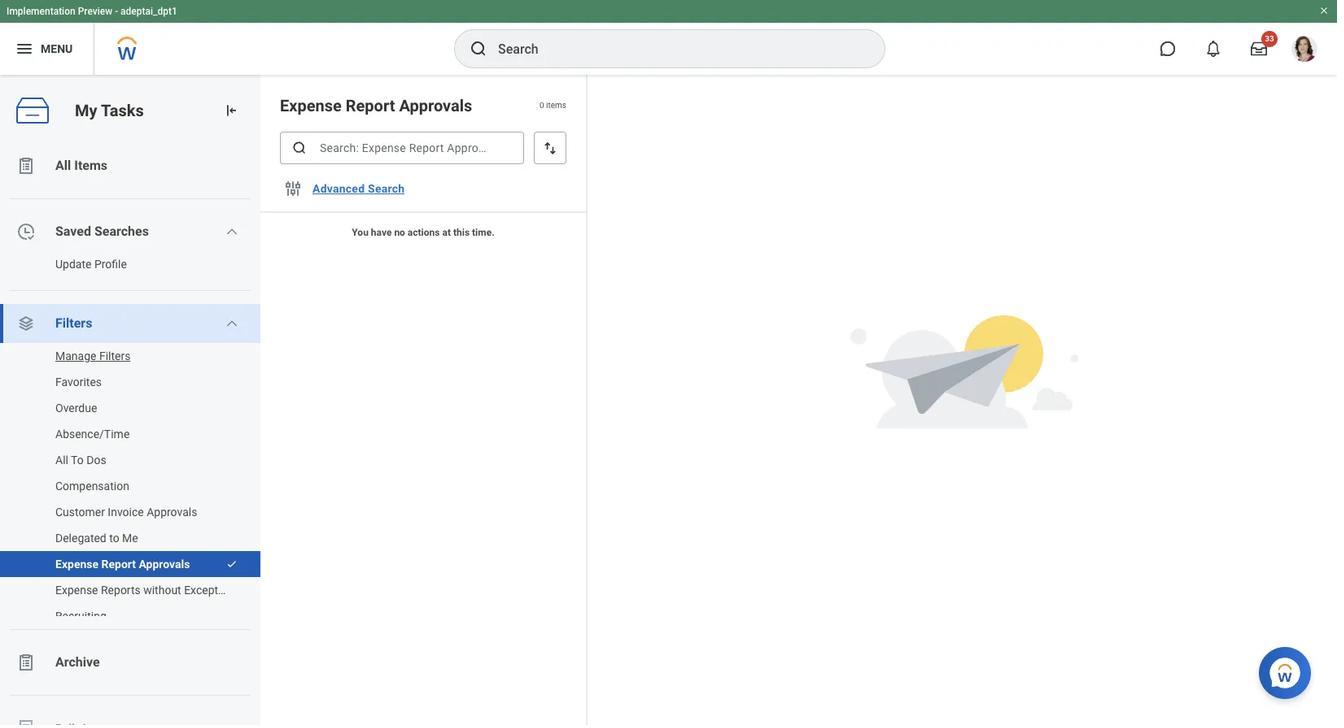 Task type: locate. For each thing, give the bounding box(es) containing it.
customer
[[55, 506, 105, 519]]

expense right transformation import image
[[280, 96, 342, 116]]

1 vertical spatial expense report approvals
[[55, 558, 190, 571]]

-
[[115, 6, 118, 17]]

report inside button
[[101, 558, 136, 571]]

without
[[143, 584, 181, 597]]

2 chevron down image from the top
[[226, 317, 239, 330]]

all to dos
[[55, 454, 106, 467]]

customer invoice approvals
[[55, 506, 197, 519]]

1 vertical spatial all
[[55, 454, 68, 467]]

profile logan mcneil image
[[1291, 36, 1318, 65]]

saved searches
[[55, 224, 149, 239]]

0 vertical spatial chevron down image
[[226, 225, 239, 238]]

searches
[[94, 224, 149, 239]]

0 vertical spatial all
[[55, 158, 71, 173]]

2 all from the top
[[55, 454, 68, 467]]

compensation button
[[0, 474, 244, 500]]

approvals up without
[[139, 558, 190, 571]]

expense report approvals button
[[0, 552, 218, 578]]

you have no actions at this time.
[[352, 227, 495, 238]]

1 vertical spatial approvals
[[147, 506, 197, 519]]

all inside button
[[55, 158, 71, 173]]

1 all from the top
[[55, 158, 71, 173]]

clipboard image for all items
[[16, 156, 36, 176]]

report up search: expense report approvals text field
[[346, 96, 395, 116]]

list
[[0, 146, 260, 726], [0, 343, 260, 630]]

Search Workday  search field
[[498, 31, 851, 67]]

approvals for expense report approvals button
[[139, 558, 190, 571]]

clipboard image for archive
[[16, 653, 36, 673]]

1 horizontal spatial filters
[[99, 350, 131, 363]]

chevron down image
[[226, 225, 239, 238], [226, 317, 239, 330]]

filters inside dropdown button
[[55, 316, 92, 331]]

advanced search
[[312, 182, 405, 195]]

all inside 'button'
[[55, 454, 68, 467]]

report inside item list element
[[346, 96, 395, 116]]

approvals inside expense report approvals button
[[139, 558, 190, 571]]

chevron down image inside saved searches dropdown button
[[226, 225, 239, 238]]

all to dos button
[[0, 448, 244, 474]]

0 vertical spatial search image
[[469, 39, 488, 59]]

clipboard image
[[16, 156, 36, 176], [16, 653, 36, 673]]

0 horizontal spatial filters
[[55, 316, 92, 331]]

0 vertical spatial report
[[346, 96, 395, 116]]

2 vertical spatial approvals
[[139, 558, 190, 571]]

item list element
[[260, 75, 588, 726]]

expense
[[280, 96, 342, 116], [55, 558, 99, 571], [55, 584, 98, 597]]

clipboard image left all items
[[16, 156, 36, 176]]

1 vertical spatial chevron down image
[[226, 317, 239, 330]]

my tasks element
[[0, 75, 260, 726]]

menu button
[[0, 23, 94, 75]]

2 clipboard image from the top
[[16, 653, 36, 673]]

1 vertical spatial filters
[[99, 350, 131, 363]]

approvals right the invoice
[[147, 506, 197, 519]]

check image
[[226, 559, 238, 570]]

approvals up search: expense report approvals text field
[[399, 96, 472, 116]]

expense up recruiting
[[55, 584, 98, 597]]

0 horizontal spatial report
[[101, 558, 136, 571]]

search image
[[469, 39, 488, 59], [291, 140, 308, 156]]

inbox large image
[[1251, 41, 1267, 57]]

actions
[[408, 227, 440, 238]]

filters up favorites button
[[99, 350, 131, 363]]

notifications large image
[[1205, 41, 1222, 57]]

clipboard image inside archive button
[[16, 653, 36, 673]]

all left "items"
[[55, 158, 71, 173]]

clock check image
[[16, 222, 36, 242]]

approvals inside item list element
[[399, 96, 472, 116]]

update profile
[[55, 258, 127, 271]]

expense report approvals down delegated to me button on the left
[[55, 558, 190, 571]]

overdue button
[[0, 396, 244, 422]]

1 horizontal spatial search image
[[469, 39, 488, 59]]

to
[[109, 532, 119, 545]]

1 horizontal spatial expense report approvals
[[280, 96, 472, 116]]

expense down the delegated
[[55, 558, 99, 571]]

expense report approvals
[[280, 96, 472, 116], [55, 558, 190, 571]]

approvals
[[399, 96, 472, 116], [147, 506, 197, 519], [139, 558, 190, 571]]

justify image
[[15, 39, 34, 59]]

dos
[[86, 454, 106, 467]]

reports
[[101, 584, 141, 597]]

time.
[[472, 227, 495, 238]]

search
[[368, 182, 405, 195]]

1 chevron down image from the top
[[226, 225, 239, 238]]

expense report approvals inside item list element
[[280, 96, 472, 116]]

filters
[[55, 316, 92, 331], [99, 350, 131, 363]]

0 vertical spatial expense report approvals
[[280, 96, 472, 116]]

approvals for customer invoice approvals button in the bottom left of the page
[[147, 506, 197, 519]]

report up reports
[[101, 558, 136, 571]]

favorites button
[[0, 369, 244, 396]]

manage filters button
[[0, 343, 244, 369]]

expense for expense report approvals button
[[55, 558, 99, 571]]

report
[[346, 96, 395, 116], [101, 558, 136, 571]]

all left to
[[55, 454, 68, 467]]

all
[[55, 158, 71, 173], [55, 454, 68, 467]]

archive
[[55, 655, 100, 671]]

approvals inside customer invoice approvals button
[[147, 506, 197, 519]]

absence/time button
[[0, 422, 244, 448]]

overdue
[[55, 402, 97, 415]]

2 list from the top
[[0, 343, 260, 630]]

items
[[546, 101, 566, 110]]

chevron down image inside 'filters' dropdown button
[[226, 317, 239, 330]]

implementation preview -   adeptai_dpt1
[[7, 6, 177, 17]]

clipboard image inside all items button
[[16, 156, 36, 176]]

1 vertical spatial search image
[[291, 140, 308, 156]]

favorites
[[55, 376, 102, 389]]

1 list from the top
[[0, 146, 260, 726]]

0 horizontal spatial expense report approvals
[[55, 558, 190, 571]]

1 vertical spatial expense
[[55, 558, 99, 571]]

2 vertical spatial expense
[[55, 584, 98, 597]]

0 vertical spatial clipboard image
[[16, 156, 36, 176]]

1 horizontal spatial report
[[346, 96, 395, 116]]

expense report approvals up search: expense report approvals text field
[[280, 96, 472, 116]]

0 vertical spatial filters
[[55, 316, 92, 331]]

clipboard image left archive
[[16, 653, 36, 673]]

expense reports without exceptions button
[[0, 578, 244, 604]]

recruiting
[[55, 610, 106, 623]]

33 button
[[1241, 31, 1278, 67]]

at
[[442, 227, 451, 238]]

filters up manage
[[55, 316, 92, 331]]

transformation import image
[[223, 103, 239, 119]]

1 clipboard image from the top
[[16, 156, 36, 176]]

0 vertical spatial expense
[[280, 96, 342, 116]]

0 vertical spatial approvals
[[399, 96, 472, 116]]

1 vertical spatial clipboard image
[[16, 653, 36, 673]]

1 vertical spatial report
[[101, 558, 136, 571]]



Task type: describe. For each thing, give the bounding box(es) containing it.
all items
[[55, 158, 107, 173]]

delegated to me button
[[0, 526, 244, 552]]

expense report approvals inside expense report approvals button
[[55, 558, 190, 571]]

compensation
[[55, 480, 129, 493]]

have
[[371, 227, 392, 238]]

manage filters
[[55, 350, 131, 363]]

recruiting button
[[0, 604, 244, 630]]

archive button
[[0, 644, 260, 683]]

adeptai_dpt1
[[121, 6, 177, 17]]

my tasks
[[75, 101, 144, 120]]

list containing manage filters
[[0, 343, 260, 630]]

advanced search button
[[306, 173, 411, 205]]

expense reports without exceptions
[[55, 584, 240, 597]]

all items button
[[0, 146, 260, 186]]

saved
[[55, 224, 91, 239]]

list containing all items
[[0, 146, 260, 726]]

manage
[[55, 350, 96, 363]]

expense for the expense reports without exceptions button
[[55, 584, 98, 597]]

menu banner
[[0, 0, 1337, 75]]

Search: Expense Report Approvals text field
[[280, 132, 524, 164]]

expense inside item list element
[[280, 96, 342, 116]]

exceptions
[[184, 584, 240, 597]]

sort image
[[542, 140, 558, 156]]

rename image
[[16, 719, 36, 726]]

delegated
[[55, 532, 106, 545]]

implementation
[[7, 6, 75, 17]]

filters button
[[0, 304, 260, 343]]

update profile button
[[0, 251, 244, 278]]

update
[[55, 258, 92, 271]]

all for all to dos
[[55, 454, 68, 467]]

saved searches button
[[0, 212, 260, 251]]

no
[[394, 227, 405, 238]]

preview
[[78, 6, 112, 17]]

delegated to me
[[55, 532, 138, 545]]

0 items
[[540, 101, 566, 110]]

chevron down image for filters
[[226, 317, 239, 330]]

configure image
[[283, 179, 303, 199]]

0
[[540, 101, 544, 110]]

my
[[75, 101, 97, 120]]

close environment banner image
[[1319, 6, 1329, 15]]

you
[[352, 227, 369, 238]]

33
[[1265, 34, 1274, 43]]

me
[[122, 532, 138, 545]]

0 horizontal spatial search image
[[291, 140, 308, 156]]

perspective image
[[16, 314, 36, 334]]

chevron down image for saved searches
[[226, 225, 239, 238]]

absence/time
[[55, 428, 130, 441]]

invoice
[[108, 506, 144, 519]]

items
[[74, 158, 107, 173]]

to
[[71, 454, 84, 467]]

customer invoice approvals button
[[0, 500, 244, 526]]

tasks
[[101, 101, 144, 120]]

filters inside button
[[99, 350, 131, 363]]

profile
[[94, 258, 127, 271]]

advanced
[[312, 182, 365, 195]]

menu
[[41, 42, 73, 55]]

all for all items
[[55, 158, 71, 173]]

this
[[453, 227, 470, 238]]



Task type: vqa. For each thing, say whether or not it's contained in the screenshot.
Document Payment Status popup button corresponding to the bottom Document Payment Status column header
no



